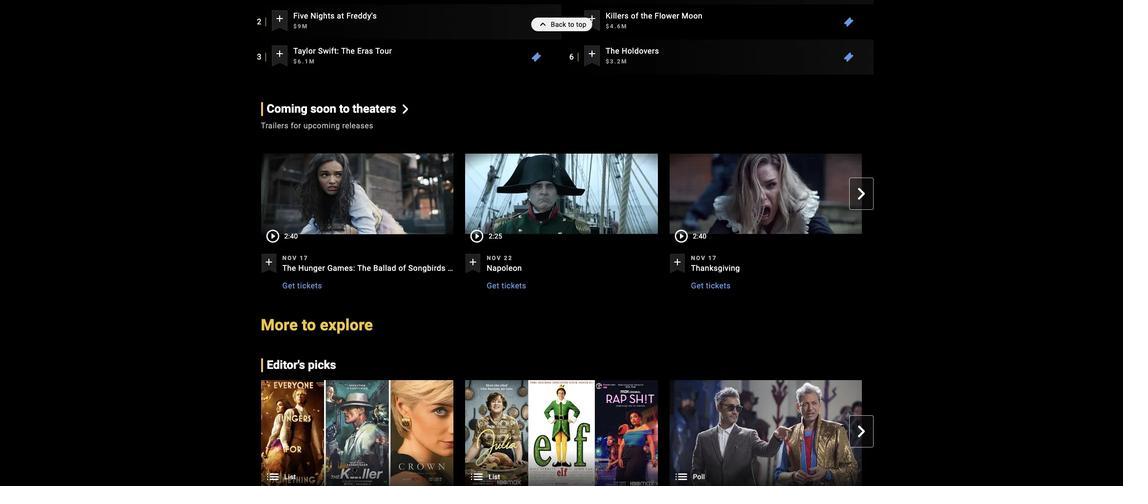Task type: vqa. For each thing, say whether or not it's contained in the screenshot.
17 corresponding to Thanksgiving
yes



Task type: describe. For each thing, give the bounding box(es) containing it.
get for napoleon
[[487, 281, 499, 290]]

2:40 group for the
[[261, 140, 453, 248]]

killers
[[606, 11, 629, 21]]

five nights at freddy's $9m
[[293, 11, 377, 30]]

nov for napoleon
[[487, 255, 502, 262]]

nov 17 thanksgiving
[[691, 255, 740, 273]]

tickets for thanksgiving
[[706, 281, 731, 290]]

get tickets for the
[[282, 281, 322, 290]]

tickets for the
[[297, 281, 322, 290]]

five
[[293, 11, 308, 21]]

eras
[[357, 47, 373, 56]]

get tickets button for thanksgiving
[[691, 276, 735, 292]]

poor things image
[[874, 140, 1066, 248]]

coming
[[267, 102, 308, 116]]

get tickets for napoleon
[[487, 281, 526, 290]]

2:25 group
[[465, 140, 658, 248]]

poll group
[[670, 380, 862, 486]]

snakes
[[455, 264, 482, 273]]

add image for the hunger games: the ballad of songbirds & snakes
[[263, 256, 275, 268]]

top
[[576, 20, 586, 28]]

swift:
[[318, 47, 339, 56]]

production art image for list
[[261, 380, 453, 486]]

games:
[[327, 264, 355, 273]]

back to top
[[551, 20, 586, 28]]

tour
[[375, 47, 392, 56]]

the holdoversshowtimes link image
[[843, 51, 855, 63]]

to for top
[[568, 20, 574, 28]]

group containing napoleon
[[465, 140, 658, 292]]

$9m
[[293, 23, 308, 30]]

add image for the
[[586, 48, 598, 60]]

taylor
[[293, 47, 316, 56]]

nov 17 the hunger games: the ballad of songbirds & snakes
[[282, 255, 482, 273]]

6
[[569, 52, 574, 62]]

picks
[[308, 358, 336, 372]]

editor's picks
[[267, 358, 336, 372]]

the left ballad
[[357, 264, 371, 273]]

1 list from the left
[[284, 473, 296, 481]]

17 for the
[[300, 255, 308, 262]]

the holdovers $3.2m
[[606, 47, 659, 65]]

add image for killers
[[586, 13, 598, 25]]

releases
[[342, 121, 373, 130]]

songbirds
[[408, 264, 446, 273]]

2:25 link
[[465, 140, 658, 248]]

add image for taylor
[[274, 48, 286, 60]]

nov for thanksgiving
[[691, 255, 706, 262]]

add image for napoleon
[[467, 256, 479, 268]]

get tickets for thanksgiving
[[691, 281, 731, 290]]

nights
[[311, 11, 335, 21]]

2 poster image from the left
[[874, 380, 1066, 486]]

taylor swift: the eras tour $6.1m
[[293, 47, 392, 65]]

napoleon image
[[465, 140, 658, 248]]

back to top button
[[531, 18, 592, 31]]

2:40 link for the
[[261, 140, 453, 248]]

at
[[337, 11, 344, 21]]

get tickets button for the
[[282, 276, 326, 292]]

flower
[[655, 11, 679, 21]]

freddy's
[[346, 11, 377, 21]]

holdovers
[[622, 47, 659, 56]]

2:40 group for thanksgiving
[[670, 140, 862, 248]]



Task type: locate. For each thing, give the bounding box(es) containing it.
1 poster image from the left
[[465, 380, 658, 486]]

get
[[282, 281, 295, 290], [487, 281, 499, 290], [691, 281, 704, 290]]

0 horizontal spatial get tickets
[[282, 281, 322, 290]]

of inside killers of the flower moon $4.6m
[[631, 11, 639, 21]]

3 nov from the left
[[691, 255, 706, 262]]

1 horizontal spatial nov
[[487, 255, 502, 262]]

2 tickets from the left
[[502, 281, 526, 290]]

1 horizontal spatial 2:40 group
[[670, 140, 862, 248]]

of right ballad
[[399, 264, 406, 273]]

chevron right inline image
[[856, 188, 868, 200], [856, 426, 868, 438]]

nov 22 napoleon
[[487, 255, 522, 273]]

taylor swift: the eras tourshowtimes link image
[[531, 51, 542, 63]]

3
[[257, 52, 262, 62]]

1 chevron right inline image from the top
[[856, 188, 868, 200]]

0 horizontal spatial get tickets button
[[282, 276, 326, 292]]

tickets
[[297, 281, 322, 290], [502, 281, 526, 290], [706, 281, 731, 290]]

2 horizontal spatial tickets
[[706, 281, 731, 290]]

the
[[641, 11, 653, 21]]

the left eras
[[341, 47, 355, 56]]

2 production art image from the left
[[670, 380, 862, 486]]

0 horizontal spatial of
[[399, 264, 406, 273]]

0 vertical spatial to
[[568, 20, 574, 28]]

1 horizontal spatial to
[[339, 102, 350, 116]]

1 get from the left
[[282, 281, 295, 290]]

nov
[[282, 255, 297, 262], [487, 255, 502, 262], [691, 255, 706, 262]]

17
[[300, 255, 308, 262], [708, 255, 717, 262]]

3 tickets from the left
[[706, 281, 731, 290]]

add image left hunger
[[263, 256, 275, 268]]

poster image
[[465, 380, 658, 486], [874, 380, 1066, 486]]

2 2:40 group from the left
[[670, 140, 862, 248]]

1 production art image from the left
[[261, 380, 453, 486]]

add image right 2
[[274, 13, 286, 25]]

list link for first list group from the right
[[465, 380, 658, 486]]

1 horizontal spatial get tickets
[[487, 281, 526, 290]]

five nights at freddy'sshowtimes link image
[[531, 16, 542, 28]]

2 list from the left
[[489, 473, 500, 481]]

to
[[568, 20, 574, 28], [339, 102, 350, 116], [302, 316, 316, 334]]

2:40 for thanksgiving
[[693, 232, 707, 240]]

the inside the holdovers $3.2m
[[606, 47, 620, 56]]

2 horizontal spatial get tickets button
[[691, 276, 735, 292]]

add image left nov 17 thanksgiving
[[671, 256, 683, 268]]

of inside nov 17 the hunger games: the ballad of songbirds & snakes
[[399, 264, 406, 273]]

tickets down hunger
[[297, 281, 322, 290]]

get tickets button
[[282, 276, 326, 292], [487, 276, 530, 292], [691, 276, 735, 292]]

get tickets
[[282, 281, 322, 290], [487, 281, 526, 290], [691, 281, 731, 290]]

2 17 from the left
[[708, 255, 717, 262]]

0 vertical spatial of
[[631, 11, 639, 21]]

2 get tickets from the left
[[487, 281, 526, 290]]

thanksgiving image
[[670, 140, 862, 248]]

1 horizontal spatial poster image
[[874, 380, 1066, 486]]

tickets for napoleon
[[502, 281, 526, 290]]

1 list link from the left
[[261, 380, 453, 486]]

2 2:40 from the left
[[693, 232, 707, 240]]

group containing list
[[249, 380, 1066, 486]]

17 up hunger
[[300, 255, 308, 262]]

tickets down napoleon
[[502, 281, 526, 290]]

of left the the
[[631, 11, 639, 21]]

the left hunger
[[282, 264, 296, 273]]

add image
[[274, 13, 286, 25], [263, 256, 275, 268], [467, 256, 479, 268], [671, 256, 683, 268]]

0 horizontal spatial 2:40
[[284, 232, 298, 240]]

production art image
[[261, 380, 453, 486], [670, 380, 862, 486]]

coming soon to theaters
[[267, 102, 396, 116]]

2 horizontal spatial get
[[691, 281, 704, 290]]

1 horizontal spatial tickets
[[502, 281, 526, 290]]

0 horizontal spatial list
[[284, 473, 296, 481]]

for
[[291, 121, 301, 130]]

1 vertical spatial of
[[399, 264, 406, 273]]

the
[[341, 47, 355, 56], [606, 47, 620, 56], [282, 264, 296, 273], [357, 264, 371, 273]]

0 horizontal spatial list group
[[261, 380, 453, 486]]

to right soon
[[339, 102, 350, 116]]

2 horizontal spatial to
[[568, 20, 574, 28]]

hunger
[[298, 264, 325, 273]]

chevron right inline image
[[401, 105, 410, 114]]

get tickets down hunger
[[282, 281, 322, 290]]

add image for thanksgiving
[[671, 256, 683, 268]]

2 list group from the left
[[465, 380, 658, 486]]

1 horizontal spatial list
[[489, 473, 500, 481]]

to right more
[[302, 316, 316, 334]]

group
[[249, 140, 1066, 292], [261, 140, 482, 292], [465, 140, 658, 292], [670, 140, 862, 292], [874, 140, 1066, 248], [249, 380, 1066, 486], [874, 380, 1066, 486]]

get for the
[[282, 281, 295, 290]]

list link for second list group from the right
[[261, 380, 453, 486]]

2 get from the left
[[487, 281, 499, 290]]

1 horizontal spatial 2:40 link
[[670, 140, 862, 248]]

get tickets button for napoleon
[[487, 276, 530, 292]]

2 chevron right inline image from the top
[[856, 426, 868, 438]]

trailers
[[261, 121, 289, 130]]

production art image for poll
[[670, 380, 862, 486]]

1 horizontal spatial 2:40
[[693, 232, 707, 240]]

moon
[[682, 11, 703, 21]]

get tickets down napoleon
[[487, 281, 526, 290]]

5
[[569, 17, 574, 27]]

napoleon
[[487, 264, 522, 273]]

get down thanksgiving
[[691, 281, 704, 290]]

get tickets button down thanksgiving
[[691, 276, 735, 292]]

1 nov from the left
[[282, 255, 297, 262]]

tickets down thanksgiving
[[706, 281, 731, 290]]

0 horizontal spatial 2:40 link
[[261, 140, 453, 248]]

1 vertical spatial to
[[339, 102, 350, 116]]

0 horizontal spatial list link
[[261, 380, 453, 486]]

0 horizontal spatial nov
[[282, 255, 297, 262]]

more to explore
[[261, 316, 373, 334]]

1 2:40 link from the left
[[261, 140, 453, 248]]

3 get tickets button from the left
[[691, 276, 735, 292]]

2:40
[[284, 232, 298, 240], [693, 232, 707, 240]]

get tickets button down hunger
[[282, 276, 326, 292]]

1 horizontal spatial get tickets button
[[487, 276, 530, 292]]

killers of the flower moonshowtimes link image
[[843, 16, 855, 28]]

1 horizontal spatial list link
[[465, 380, 658, 486]]

get down napoleon
[[487, 281, 499, 290]]

add image right the 3
[[274, 48, 286, 60]]

to for explore
[[302, 316, 316, 334]]

of
[[631, 11, 639, 21], [399, 264, 406, 273]]

explore
[[320, 316, 373, 334]]

$6.1m
[[293, 58, 315, 65]]

3 get tickets from the left
[[691, 281, 731, 290]]

2 list link from the left
[[465, 380, 658, 486]]

more
[[261, 316, 298, 334]]

&
[[448, 264, 453, 273]]

17 for thanksgiving
[[708, 255, 717, 262]]

1 get tickets from the left
[[282, 281, 322, 290]]

add image right the '6'
[[586, 48, 598, 60]]

the up $3.2m
[[606, 47, 620, 56]]

list link
[[261, 380, 453, 486], [465, 380, 658, 486]]

2
[[257, 17, 262, 27]]

2:40 link
[[261, 140, 453, 248], [670, 140, 862, 248]]

0 horizontal spatial 2:40 group
[[261, 140, 453, 248]]

1 list group from the left
[[261, 380, 453, 486]]

1 horizontal spatial list group
[[465, 380, 658, 486]]

the hunger games: the ballad of songbirds and snakes image
[[261, 140, 453, 248]]

0 horizontal spatial tickets
[[297, 281, 322, 290]]

3 get from the left
[[691, 281, 704, 290]]

2:40 for the
[[284, 232, 298, 240]]

1 horizontal spatial production art image
[[670, 380, 862, 486]]

editor's
[[267, 358, 305, 372]]

coming soon to theaters link
[[261, 102, 410, 116]]

nov inside nov 17 the hunger games: the ballad of songbirds & snakes
[[282, 255, 297, 262]]

nov for the
[[282, 255, 297, 262]]

0 vertical spatial chevron right inline image
[[856, 188, 868, 200]]

the inside taylor swift: the eras tour $6.1m
[[341, 47, 355, 56]]

soon
[[310, 102, 336, 116]]

1 vertical spatial chevron right inline image
[[856, 426, 868, 438]]

2:40 link for thanksgiving
[[670, 140, 862, 248]]

add image
[[586, 13, 598, 25], [274, 48, 286, 60], [586, 48, 598, 60]]

22
[[504, 255, 513, 262]]

thanksgiving
[[691, 264, 740, 273]]

17 up thanksgiving
[[708, 255, 717, 262]]

theaters
[[353, 102, 396, 116]]

$3.2m
[[606, 58, 627, 65]]

back
[[551, 20, 566, 28]]

2:25
[[489, 232, 502, 240]]

1 horizontal spatial of
[[631, 11, 639, 21]]

17 inside nov 17 the hunger games: the ballad of songbirds & snakes
[[300, 255, 308, 262]]

1 17 from the left
[[300, 255, 308, 262]]

1 2:40 from the left
[[284, 232, 298, 240]]

1 2:40 group from the left
[[261, 140, 453, 248]]

ballad
[[373, 264, 396, 273]]

1 horizontal spatial 17
[[708, 255, 717, 262]]

add image right the 5
[[586, 13, 598, 25]]

0 horizontal spatial get
[[282, 281, 295, 290]]

1 tickets from the left
[[297, 281, 322, 290]]

1 get tickets button from the left
[[282, 276, 326, 292]]

2:40 group
[[261, 140, 453, 248], [670, 140, 862, 248]]

17 inside nov 17 thanksgiving
[[708, 255, 717, 262]]

2 vertical spatial to
[[302, 316, 316, 334]]

2 get tickets button from the left
[[487, 276, 530, 292]]

trailers for upcoming releases
[[261, 121, 373, 130]]

group containing thanksgiving
[[670, 140, 862, 292]]

0 horizontal spatial to
[[302, 316, 316, 334]]

to inside back to top button
[[568, 20, 574, 28]]

$4.6m
[[606, 23, 627, 30]]

2 nov from the left
[[487, 255, 502, 262]]

nov inside nov 22 napoleon
[[487, 255, 502, 262]]

0 horizontal spatial poster image
[[465, 380, 658, 486]]

0 horizontal spatial 17
[[300, 255, 308, 262]]

get tickets down thanksgiving
[[691, 281, 731, 290]]

2 horizontal spatial get tickets
[[691, 281, 731, 290]]

2 2:40 link from the left
[[670, 140, 862, 248]]

2 horizontal spatial nov
[[691, 255, 706, 262]]

1 horizontal spatial get
[[487, 281, 499, 290]]

to left the top on the right
[[568, 20, 574, 28]]

0 horizontal spatial production art image
[[261, 380, 453, 486]]

to inside coming soon to theaters link
[[339, 102, 350, 116]]

nov inside nov 17 thanksgiving
[[691, 255, 706, 262]]

expand less image
[[537, 18, 551, 31]]

poll link
[[670, 380, 862, 486]]

get for thanksgiving
[[691, 281, 704, 290]]

get up more
[[282, 281, 295, 290]]

upcoming
[[303, 121, 340, 130]]

list group
[[261, 380, 453, 486], [465, 380, 658, 486]]

killers of the flower moon $4.6m
[[606, 11, 703, 30]]

list
[[284, 473, 296, 481], [489, 473, 500, 481]]

add image right &
[[467, 256, 479, 268]]

poll
[[693, 473, 705, 481]]

get tickets button down napoleon
[[487, 276, 530, 292]]



